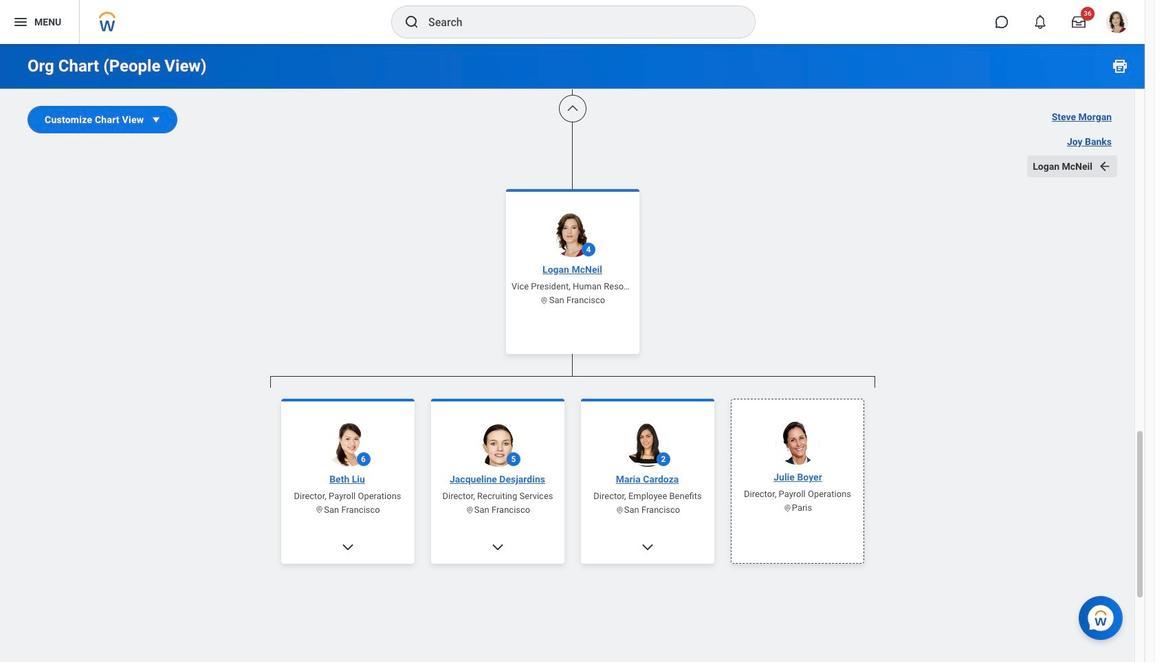 Task type: describe. For each thing, give the bounding box(es) containing it.
caret down image
[[149, 113, 163, 127]]

1 chevron down image from the left
[[341, 540, 354, 554]]

print org chart image
[[1112, 58, 1128, 74]]

chevron up image
[[566, 102, 579, 116]]

inbox large image
[[1072, 15, 1086, 29]]

logan mcneil, logan mcneil, 4 direct reports element
[[270, 387, 875, 662]]



Task type: vqa. For each thing, say whether or not it's contained in the screenshot.
Find Workers element
no



Task type: locate. For each thing, give the bounding box(es) containing it.
2 chevron down image from the left
[[491, 540, 504, 554]]

0 horizontal spatial chevron down image
[[341, 540, 354, 554]]

search image
[[404, 14, 420, 30]]

location image
[[783, 503, 792, 512]]

1 horizontal spatial chevron down image
[[491, 540, 504, 554]]

arrow left image
[[1098, 160, 1112, 173]]

notifications large image
[[1033, 15, 1047, 29]]

3 chevron down image from the left
[[640, 540, 654, 554]]

2 horizontal spatial chevron down image
[[640, 540, 654, 554]]

main content
[[0, 0, 1145, 662]]

Search Workday  search field
[[428, 7, 727, 37]]

chevron down image
[[341, 540, 354, 554], [491, 540, 504, 554], [640, 540, 654, 554]]

location image
[[540, 296, 549, 305], [315, 505, 324, 514], [465, 505, 474, 514], [615, 505, 624, 514]]

profile logan mcneil image
[[1106, 11, 1128, 36]]

justify image
[[12, 14, 29, 30]]



